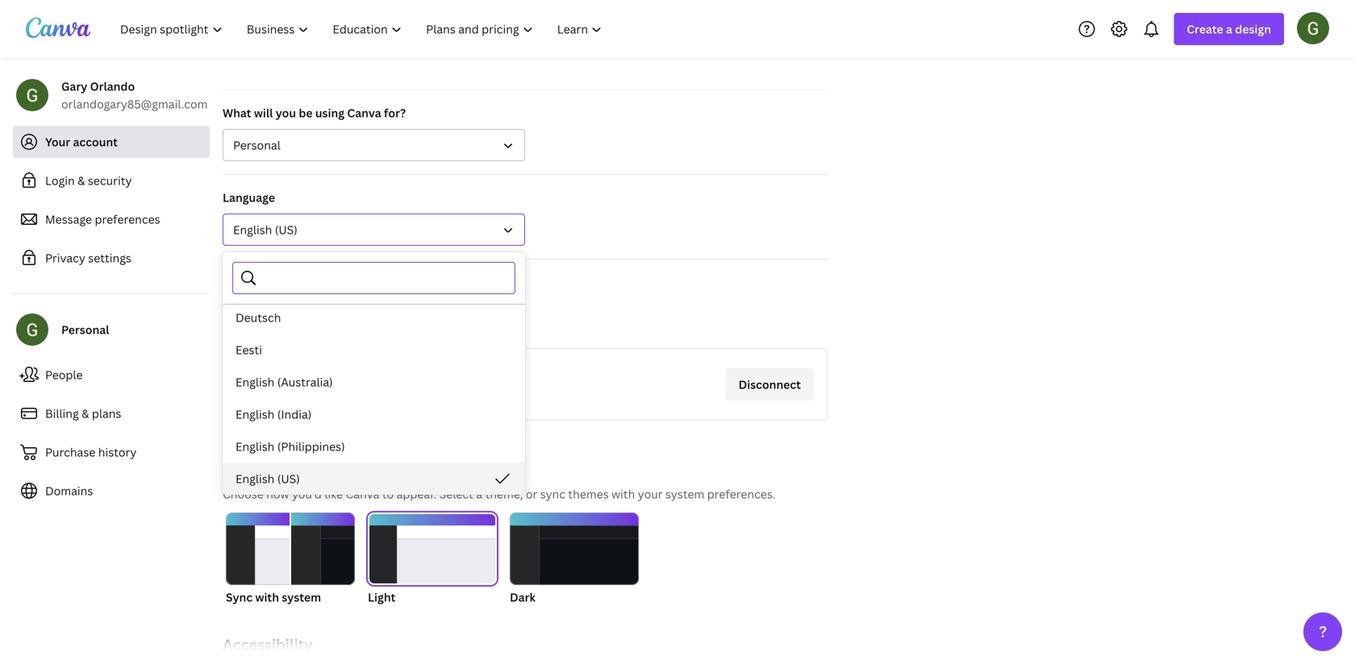 Task type: describe. For each thing, give the bounding box(es) containing it.
english for english (philippines) button
[[236, 439, 275, 455]]

using
[[315, 105, 345, 121]]

system inside button
[[282, 590, 321, 606]]

preferences.
[[707, 487, 776, 502]]

system inside theme choose how you'd like canva to appear. select a theme, or sync themes with your system preferences.
[[666, 487, 705, 502]]

purchase history
[[45, 445, 137, 460]]

top level navigation element
[[110, 13, 616, 45]]

be
[[299, 105, 313, 121]]

Language: English (US) button
[[223, 214, 525, 246]]

personal inside button
[[233, 138, 281, 153]]

english (philippines)
[[236, 439, 345, 455]]

a inside "dropdown button"
[[1227, 21, 1233, 37]]

english down english (philippines)
[[236, 472, 275, 487]]

message
[[45, 212, 92, 227]]

login & security
[[45, 173, 132, 188]]

you'd
[[292, 487, 322, 502]]

plans
[[92, 406, 121, 422]]

english (us) inside language: english (us) button
[[233, 222, 298, 238]]

domains
[[45, 484, 93, 499]]

you for will
[[276, 105, 296, 121]]

english (us) inside english (us) button
[[236, 472, 300, 487]]

canva for what
[[347, 105, 381, 121]]

english (philippines) button
[[223, 431, 525, 463]]

theme,
[[485, 487, 523, 502]]

english (australia)
[[236, 375, 333, 390]]

choose
[[223, 487, 264, 502]]

for?
[[384, 105, 406, 121]]

message preferences link
[[13, 203, 210, 236]]

sync
[[540, 487, 566, 502]]

will
[[254, 105, 273, 121]]

gary
[[61, 79, 87, 94]]

to left log
[[341, 319, 353, 334]]

purchase
[[45, 445, 96, 460]]

people
[[45, 368, 83, 383]]

to inside theme choose how you'd like canva to appear. select a theme, or sync themes with your system preferences.
[[382, 487, 394, 502]]

privacy
[[45, 251, 85, 266]]

orlando
[[90, 79, 135, 94]]

login
[[45, 173, 75, 188]]

connected social accounts
[[223, 275, 371, 290]]

a inside theme choose how you'd like canva to appear. select a theme, or sync themes with your system preferences.
[[476, 487, 483, 502]]

Dark button
[[510, 513, 639, 607]]

english (us) option
[[223, 463, 525, 495]]

english for "english (australia)" button
[[236, 375, 275, 390]]

disconnect
[[739, 377, 801, 393]]

create a design button
[[1174, 13, 1285, 45]]

appear.
[[397, 487, 437, 502]]

english (philippines) option
[[223, 431, 525, 463]]

gary orlando orlandogary85@gmail.com
[[61, 79, 208, 112]]

english (australia) button
[[223, 366, 525, 399]]

your account link
[[13, 126, 210, 158]]

domains link
[[13, 475, 210, 508]]

what will you be using canva for?
[[223, 105, 406, 121]]

services
[[223, 319, 269, 334]]

canva for theme
[[346, 487, 380, 502]]

english for english (india) button
[[236, 407, 275, 422]]

billing & plans link
[[13, 398, 210, 430]]

social
[[286, 275, 318, 290]]

(us) inside language: english (us) button
[[275, 222, 298, 238]]

(australia)
[[277, 375, 333, 390]]

what
[[223, 105, 251, 121]]

english for language: english (us) button
[[233, 222, 272, 238]]

dark
[[510, 590, 536, 606]]

like
[[325, 487, 343, 502]]



Task type: locate. For each thing, give the bounding box(es) containing it.
1 horizontal spatial with
[[612, 487, 635, 502]]

english up theme
[[236, 439, 275, 455]]

account
[[73, 134, 118, 150]]

theme choose how you'd like canva to appear. select a theme, or sync themes with your system preferences.
[[223, 460, 776, 502]]

1 horizontal spatial a
[[1227, 21, 1233, 37]]

0 vertical spatial a
[[1227, 21, 1233, 37]]

0 vertical spatial system
[[666, 487, 705, 502]]

english (india) button
[[223, 399, 525, 431]]

billing & plans
[[45, 406, 121, 422]]

message preferences
[[45, 212, 160, 227]]

1 vertical spatial (us)
[[277, 472, 300, 487]]

& for billing
[[82, 406, 89, 422]]

english left (india)
[[236, 407, 275, 422]]

english inside option
[[236, 375, 275, 390]]

sync with system
[[226, 590, 321, 606]]

sync
[[226, 590, 253, 606]]

english down language
[[233, 222, 272, 238]]

canva left for?
[[347, 105, 381, 121]]

accounts
[[321, 275, 371, 290]]

None search field
[[265, 263, 505, 294]]

language
[[223, 190, 275, 205]]

Light button
[[368, 513, 497, 607]]

eesti
[[236, 343, 262, 358]]

0 vertical spatial with
[[612, 487, 635, 502]]

1 vertical spatial &
[[82, 406, 89, 422]]

Sync with system button
[[226, 513, 355, 607]]

with left your
[[612, 487, 635, 502]]

canva
[[347, 105, 381, 121], [402, 319, 436, 334], [346, 487, 380, 502]]

&
[[78, 173, 85, 188], [82, 406, 89, 422]]

(us) down language
[[275, 222, 298, 238]]

1 vertical spatial canva
[[402, 319, 436, 334]]

english (us) down english (philippines)
[[236, 472, 300, 487]]

english (us) button
[[223, 463, 525, 495]]

a
[[1227, 21, 1233, 37], [476, 487, 483, 502]]

0 vertical spatial &
[[78, 173, 85, 188]]

settings
[[88, 251, 131, 266]]

deutsch button
[[223, 302, 525, 334]]

english (india) option
[[223, 399, 525, 431]]

0 horizontal spatial personal
[[61, 322, 109, 338]]

0 horizontal spatial system
[[282, 590, 321, 606]]

use
[[320, 319, 339, 334]]

(us) down english (philippines)
[[277, 472, 300, 487]]

select
[[439, 487, 474, 502]]

privacy settings
[[45, 251, 131, 266]]

english (us) down language
[[233, 222, 298, 238]]

english (australia) option
[[223, 366, 525, 399]]

that
[[271, 319, 294, 334]]

your
[[638, 487, 663, 502]]

or
[[526, 487, 538, 502]]

0 vertical spatial english (us)
[[233, 222, 298, 238]]

create
[[1187, 21, 1224, 37]]

history
[[98, 445, 137, 460]]

preferences
[[95, 212, 160, 227]]

login & security link
[[13, 165, 210, 197]]

0 vertical spatial you
[[276, 105, 296, 121]]

personal
[[233, 138, 281, 153], [61, 322, 109, 338]]

english (us)
[[233, 222, 298, 238], [236, 472, 300, 487]]

system
[[666, 487, 705, 502], [282, 590, 321, 606]]

to left the appear.
[[382, 487, 394, 502]]

1 horizontal spatial personal
[[233, 138, 281, 153]]

you for that
[[297, 319, 317, 334]]

(philippines)
[[277, 439, 345, 455]]

design
[[1236, 21, 1272, 37]]

gary orlando image
[[1298, 12, 1330, 44]]

google
[[295, 370, 333, 385]]

disconnect button
[[726, 369, 814, 401]]

personal down will
[[233, 138, 281, 153]]

0 horizontal spatial a
[[476, 487, 483, 502]]

theme
[[223, 460, 271, 479]]

create a design
[[1187, 21, 1272, 37]]

you left be
[[276, 105, 296, 121]]

eesti option
[[223, 334, 525, 366]]

1 horizontal spatial system
[[666, 487, 705, 502]]

a left design
[[1227, 21, 1233, 37]]

0 vertical spatial (us)
[[275, 222, 298, 238]]

1 vertical spatial a
[[476, 487, 483, 502]]

connected
[[223, 275, 283, 290]]

you left use
[[297, 319, 317, 334]]

your
[[45, 134, 70, 150]]

personal up people
[[61, 322, 109, 338]]

to right in
[[388, 319, 399, 334]]

(us)
[[275, 222, 298, 238], [277, 472, 300, 487]]

& for login
[[78, 173, 85, 188]]

eesti button
[[223, 334, 525, 366]]

0 vertical spatial canva
[[347, 105, 381, 121]]

canva right like
[[346, 487, 380, 502]]

orlandogary85@gmail.com
[[61, 96, 208, 112]]

1 vertical spatial you
[[297, 319, 317, 334]]

you
[[276, 105, 296, 121], [297, 319, 317, 334]]

with
[[612, 487, 635, 502], [255, 590, 279, 606]]

purchase history link
[[13, 437, 210, 469]]

people link
[[13, 359, 210, 391]]

canva inside theme choose how you'd like canva to appear. select a theme, or sync themes with your system preferences.
[[346, 487, 380, 502]]

your account
[[45, 134, 118, 150]]

accessibility
[[223, 635, 313, 655]]

deutsch
[[236, 310, 281, 326]]

with inside sync with system button
[[255, 590, 279, 606]]

billing
[[45, 406, 79, 422]]

(us) inside english (us) button
[[277, 472, 300, 487]]

services that you use to log in to canva
[[223, 319, 436, 334]]

english
[[233, 222, 272, 238], [236, 375, 275, 390], [236, 407, 275, 422], [236, 439, 275, 455], [236, 472, 275, 487]]

1 vertical spatial english (us)
[[236, 472, 300, 487]]

deutsch option
[[223, 302, 525, 334]]

english (india)
[[236, 407, 312, 422]]

themes
[[568, 487, 609, 502]]

0 vertical spatial personal
[[233, 138, 281, 153]]

1 vertical spatial system
[[282, 590, 321, 606]]

with inside theme choose how you'd like canva to appear. select a theme, or sync themes with your system preferences.
[[612, 487, 635, 502]]

log
[[356, 319, 372, 334]]

canva right in
[[402, 319, 436, 334]]

privacy settings link
[[13, 242, 210, 274]]

english down eesti
[[236, 375, 275, 390]]

& right login
[[78, 173, 85, 188]]

1 vertical spatial with
[[255, 590, 279, 606]]

(india)
[[277, 407, 312, 422]]

1 vertical spatial personal
[[61, 322, 109, 338]]

system right your
[[666, 487, 705, 502]]

how
[[266, 487, 289, 502]]

to
[[341, 319, 353, 334], [388, 319, 399, 334], [382, 487, 394, 502]]

with right sync
[[255, 590, 279, 606]]

& left plans on the left bottom
[[82, 406, 89, 422]]

system up accessibility
[[282, 590, 321, 606]]

in
[[375, 319, 385, 334]]

a right select at the bottom left
[[476, 487, 483, 502]]

light
[[368, 590, 396, 606]]

security
[[88, 173, 132, 188]]

0 horizontal spatial with
[[255, 590, 279, 606]]

Personal button
[[223, 129, 525, 161]]

2 vertical spatial canva
[[346, 487, 380, 502]]



Task type: vqa. For each thing, say whether or not it's contained in the screenshot.
"Step 4 Q4 2020"
no



